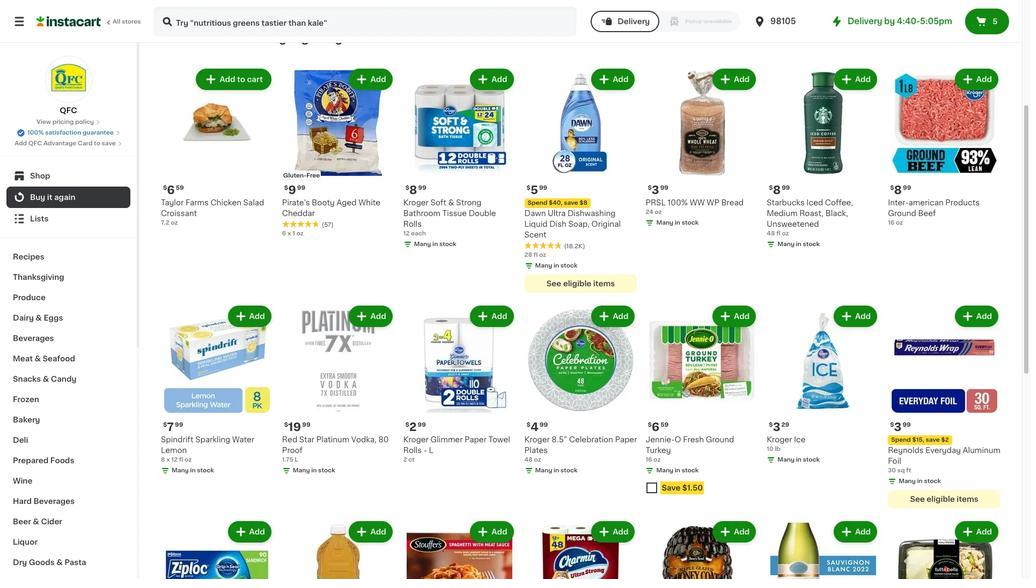 Task type: vqa. For each thing, say whether or not it's contained in the screenshot.


Task type: locate. For each thing, give the bounding box(es) containing it.
l right -
[[429, 447, 434, 455]]

8 for starbucks iced coffee, medium roast, black, unsweetened
[[774, 185, 781, 196]]

save left $2
[[926, 438, 941, 444]]

kroger inside kroger glimmer paper towel rolls - l 2 ct
[[404, 437, 429, 444]]

100% left ww
[[668, 199, 688, 207]]

satisfaction
[[45, 130, 81, 136]]

save for 3
[[926, 438, 941, 444]]

many down 'prsl' at the top of the page
[[657, 220, 674, 226]]

8 for kroger soft & strong bathroom tissue double rolls
[[410, 185, 418, 196]]

to
[[237, 76, 245, 83], [94, 141, 100, 147]]

$ inside $ 4 99
[[527, 423, 531, 429]]

0 vertical spatial qfc
[[60, 107, 77, 114]]

kroger up lb on the bottom
[[767, 437, 793, 444]]

1 vertical spatial 100%
[[668, 199, 688, 207]]

in down red star platinum vodka, 80 proof 1.75 l
[[312, 468, 317, 474]]

0 horizontal spatial $ 8 99
[[406, 185, 427, 196]]

$ up dawn
[[527, 185, 531, 191]]

$ 3 99 up 'prsl' at the top of the page
[[648, 185, 669, 196]]

$ 8 99 for kroger
[[406, 185, 427, 196]]

1 vertical spatial 48
[[525, 458, 533, 463]]

many down lemon
[[172, 468, 189, 474]]

dishwashing
[[568, 210, 616, 218]]

& left eggs
[[36, 315, 42, 322]]

aluminum
[[964, 447, 1001, 455]]

product group containing 19
[[282, 304, 395, 478]]

1.75
[[282, 458, 294, 463]]

candy
[[51, 376, 76, 383]]

100%
[[27, 130, 44, 136], [668, 199, 688, 207]]

1 horizontal spatial 5
[[993, 18, 998, 25]]

99 for pirate's booty aged white cheddar
[[297, 185, 306, 191]]

1 horizontal spatial l
[[429, 447, 434, 455]]

1 vertical spatial 59
[[661, 423, 669, 429]]

delivery inside 'delivery by 4:40-5:05pm' link
[[848, 17, 883, 25]]

oz right 28
[[540, 253, 547, 258]]

fl down unsweetened
[[777, 231, 781, 237]]

1 vertical spatial save
[[564, 200, 579, 206]]

buy
[[30, 194, 45, 201]]

2 paper from the left
[[616, 437, 638, 444]]

snacks & candy
[[13, 376, 76, 383]]

4
[[531, 422, 539, 433]]

0 vertical spatial to
[[237, 76, 245, 83]]

8 for inter-american products ground beef
[[895, 185, 903, 196]]

99 for starbucks iced coffee, medium roast, black, unsweetened
[[782, 185, 791, 191]]

eligible
[[564, 280, 592, 288], [927, 496, 956, 504]]

$ 6 59 up taylor
[[163, 185, 184, 196]]

1 vertical spatial 12
[[172, 458, 178, 463]]

99 inside $ 9 99
[[297, 185, 306, 191]]

$ up 'prsl' at the top of the page
[[648, 185, 652, 191]]

eligible for 5
[[564, 280, 592, 288]]

save $1.50
[[662, 485, 704, 492]]

tissue
[[443, 210, 467, 218]]

$ inside $ 2 99
[[406, 423, 410, 429]]

1 vertical spatial 16
[[646, 458, 653, 463]]

99 inside $ 7 99
[[175, 423, 183, 429]]

oz inside starbucks iced coffee, medium roast, black, unsweetened 48 fl oz
[[783, 231, 790, 237]]

0 horizontal spatial items
[[594, 280, 615, 288]]

$
[[163, 185, 167, 191], [284, 185, 288, 191], [406, 185, 410, 191], [527, 185, 531, 191], [648, 185, 652, 191], [770, 185, 774, 191], [891, 185, 895, 191], [163, 423, 167, 429], [284, 423, 288, 429], [406, 423, 410, 429], [527, 423, 531, 429], [648, 423, 652, 429], [770, 423, 774, 429], [891, 423, 895, 429]]

many in stock down "prsl 100% ww wp bread 24 oz"
[[657, 220, 699, 226]]

0 horizontal spatial paper
[[465, 437, 487, 444]]

8 down lemon
[[161, 458, 165, 463]]

0 vertical spatial 16
[[889, 220, 895, 226]]

1 horizontal spatial save
[[564, 200, 579, 206]]

48 inside starbucks iced coffee, medium roast, black, unsweetened 48 fl oz
[[767, 231, 776, 237]]

many down lb on the bottom
[[778, 458, 795, 463]]

stock down 'spindrift sparkling water lemon 8 x 12 fl oz'
[[197, 468, 214, 474]]

see for 3
[[911, 496, 926, 504]]

$ for jennie-o fresh ground turkey
[[648, 423, 652, 429]]

1 horizontal spatial 100%
[[668, 199, 688, 207]]

0 horizontal spatial ground
[[706, 437, 735, 444]]

&
[[449, 199, 455, 207], [36, 315, 42, 322], [35, 355, 41, 363], [43, 376, 49, 383], [33, 519, 39, 526], [56, 559, 63, 567]]

3 up the reynolds
[[895, 422, 902, 433]]

ww
[[690, 199, 705, 207]]

o
[[675, 437, 682, 444]]

service type group
[[591, 11, 741, 32]]

1 horizontal spatial delivery
[[848, 17, 883, 25]]

100% inside "prsl 100% ww wp bread 24 oz"
[[668, 199, 688, 207]]

many in stock for starbucks iced coffee, medium roast, black, unsweetened
[[778, 242, 821, 248]]

1 horizontal spatial 6
[[282, 231, 286, 237]]

$ up inter-
[[891, 185, 895, 191]]

100% down view
[[27, 130, 44, 136]]

x down lemon
[[167, 458, 170, 463]]

Search field
[[155, 8, 576, 35]]

stock for starbucks iced coffee, medium roast, black, unsweetened
[[804, 242, 821, 248]]

policy
[[75, 119, 94, 125]]

qfc down view
[[28, 141, 42, 147]]

0 vertical spatial save
[[102, 141, 116, 147]]

$ inside $ 3 29
[[770, 423, 774, 429]]

0 vertical spatial 12
[[404, 231, 410, 237]]

meat
[[13, 355, 33, 363]]

medium
[[767, 210, 798, 218]]

kroger inside "kroger soft & strong bathroom tissue double rolls 12 each"
[[404, 199, 429, 207]]

in down "kroger soft & strong bathroom tissue double rolls 12 each"
[[433, 242, 438, 248]]

$ 8 99 up bathroom
[[406, 185, 427, 196]]

100% inside button
[[27, 130, 44, 136]]

0 vertical spatial 5
[[993, 18, 998, 25]]

rolls
[[404, 221, 422, 228], [404, 447, 422, 455]]

$ 3 99 up 'spend $15, save $2'
[[891, 422, 912, 433]]

1 vertical spatial see eligible items
[[911, 496, 979, 504]]

beverages down dairy & eggs
[[13, 335, 54, 343]]

59 up taylor
[[176, 185, 184, 191]]

$ 7 99
[[163, 422, 183, 433]]

0 horizontal spatial x
[[167, 458, 170, 463]]

dairy & eggs link
[[6, 308, 130, 329]]

see eligible items down (18.2k)
[[547, 280, 615, 288]]

starbucks
[[767, 199, 805, 207]]

in down unsweetened
[[797, 242, 802, 248]]

16 for inter-
[[889, 220, 895, 226]]

0 horizontal spatial 2
[[404, 458, 407, 463]]

see eligible items for 5
[[547, 280, 615, 288]]

1 horizontal spatial spend
[[892, 438, 912, 444]]

16 down turkey
[[646, 458, 653, 463]]

2 horizontal spatial $ 8 99
[[891, 185, 912, 196]]

99 right 7
[[175, 423, 183, 429]]

99 up -
[[418, 423, 426, 429]]

0 vertical spatial $ 6 59
[[163, 185, 184, 196]]

99 up bathroom
[[419, 185, 427, 191]]

1 $ 8 99 from the left
[[406, 185, 427, 196]]

items for 3
[[958, 496, 979, 504]]

0 horizontal spatial 12
[[172, 458, 178, 463]]

delivery inside delivery button
[[618, 18, 650, 25]]

$ 19 99
[[284, 422, 311, 433]]

1 vertical spatial x
[[167, 458, 170, 463]]

$1.50
[[683, 485, 704, 492]]

see eligible items inside product group
[[547, 280, 615, 288]]

croissant
[[161, 210, 197, 218]]

paper left towel
[[465, 437, 487, 444]]

99 up starbucks
[[782, 185, 791, 191]]

98105 button
[[754, 6, 818, 37]]

2 left ct
[[404, 458, 407, 463]]

kroger inside kroger 8.5" celebration paper plates 48 oz
[[525, 437, 550, 444]]

oz down lemon
[[185, 458, 192, 463]]

meat & seafood link
[[6, 349, 130, 369]]

stores
[[122, 19, 141, 25]]

1 horizontal spatial 3
[[774, 422, 781, 433]]

beverages up cider at the bottom
[[34, 498, 75, 506]]

prepared foods link
[[6, 451, 130, 471]]

99 inside $ 19 99
[[302, 423, 311, 429]]

2 vertical spatial fl
[[179, 458, 183, 463]]

8 inside 'spindrift sparkling water lemon 8 x 12 fl oz'
[[161, 458, 165, 463]]

deli
[[13, 437, 28, 445]]

eggs
[[44, 315, 63, 322]]

99 up 'prsl' at the top of the page
[[661, 185, 669, 191]]

8 up bathroom
[[410, 185, 418, 196]]

spindrift sparkling water lemon 8 x 12 fl oz
[[161, 437, 255, 463]]

stock
[[682, 220, 699, 226], [440, 242, 457, 248], [804, 242, 821, 248], [561, 263, 578, 269], [804, 458, 821, 463], [197, 468, 214, 474], [318, 468, 335, 474], [561, 468, 578, 474], [682, 468, 699, 474], [925, 479, 942, 485]]

0 horizontal spatial 6
[[167, 185, 175, 196]]

many in stock down ft
[[899, 479, 942, 485]]

stock down reynolds everyday aluminum foil 30 sq ft
[[925, 479, 942, 485]]

many in stock down ice
[[778, 458, 821, 463]]

0 vertical spatial see
[[547, 280, 562, 288]]

6
[[167, 185, 175, 196], [282, 231, 286, 237], [652, 422, 660, 433]]

1 vertical spatial eligible
[[927, 496, 956, 504]]

0 vertical spatial l
[[429, 447, 434, 455]]

99 inside $ 2 99
[[418, 423, 426, 429]]

99 for spend $40, save $8
[[540, 185, 548, 191]]

many in stock for kroger 8.5" celebration paper plates
[[536, 468, 578, 474]]

fresh
[[684, 437, 705, 444]]

1 horizontal spatial ground
[[889, 210, 917, 218]]

6 x 1 oz
[[282, 231, 304, 237]]

1 vertical spatial beverages
[[34, 498, 75, 506]]

1 vertical spatial items
[[958, 496, 979, 504]]

0 horizontal spatial 59
[[176, 185, 184, 191]]

0 vertical spatial ground
[[889, 210, 917, 218]]

oz right the 24
[[655, 210, 662, 215]]

stock for red star platinum vodka, 80 proof
[[318, 468, 335, 474]]

100% satisfaction guarantee button
[[17, 127, 120, 137]]

16 inside jennie-o fresh ground turkey 16 oz
[[646, 458, 653, 463]]

paper left jennie-
[[616, 437, 638, 444]]

in for kroger ice
[[797, 458, 802, 463]]

dairy
[[13, 315, 34, 322]]

see eligible items button down reynolds everyday aluminum foil 30 sq ft
[[889, 491, 1001, 509]]

black,
[[826, 210, 849, 218]]

99 right 4
[[540, 423, 548, 429]]

0 vertical spatial see eligible items button
[[525, 275, 638, 293]]

kroger inside kroger ice 10 lb
[[767, 437, 793, 444]]

rolls up the each
[[404, 221, 422, 228]]

wine
[[13, 478, 32, 485]]

1 horizontal spatial eligible
[[927, 496, 956, 504]]

99
[[297, 185, 306, 191], [419, 185, 427, 191], [540, 185, 548, 191], [661, 185, 669, 191], [782, 185, 791, 191], [904, 185, 912, 191], [175, 423, 183, 429], [302, 423, 311, 429], [418, 423, 426, 429], [540, 423, 548, 429], [903, 423, 912, 429]]

0 vertical spatial 6
[[167, 185, 175, 196]]

5:05pm
[[921, 17, 953, 25]]

stock for kroger soft & strong bathroom tissue double rolls
[[440, 242, 457, 248]]

oz inside "prsl 100% ww wp bread 24 oz"
[[655, 210, 662, 215]]

oz right 7.2
[[171, 220, 178, 226]]

0 vertical spatial 100%
[[27, 130, 44, 136]]

2 horizontal spatial 6
[[652, 422, 660, 433]]

1 horizontal spatial 12
[[404, 231, 410, 237]]

3 for prsl
[[652, 185, 660, 196]]

1 horizontal spatial 16
[[889, 220, 895, 226]]

in for jennie-o fresh ground turkey
[[675, 468, 681, 474]]

see eligible items button down (18.2k)
[[525, 275, 638, 293]]

1 vertical spatial spend
[[892, 438, 912, 444]]

1 paper from the left
[[465, 437, 487, 444]]

pirate's booty aged white cheddar
[[282, 199, 381, 218]]

0 horizontal spatial 100%
[[27, 130, 44, 136]]

add
[[220, 76, 236, 83], [371, 76, 386, 83], [492, 76, 508, 83], [613, 76, 629, 83], [735, 76, 750, 83], [856, 76, 872, 83], [977, 76, 993, 83], [15, 141, 27, 147], [249, 313, 265, 321], [371, 313, 386, 321], [492, 313, 508, 321], [613, 313, 629, 321], [735, 313, 750, 321], [856, 313, 872, 321], [977, 313, 993, 321], [249, 529, 265, 536], [371, 529, 386, 536], [492, 529, 508, 536], [613, 529, 629, 536], [735, 529, 750, 536], [856, 529, 872, 536], [977, 529, 993, 536]]

1 vertical spatial ground
[[706, 437, 735, 444]]

8.5"
[[552, 437, 568, 444]]

beef
[[919, 210, 937, 218]]

stock down red star platinum vodka, 80 proof 1.75 l
[[318, 468, 335, 474]]

ground for american
[[889, 210, 917, 218]]

product group
[[161, 67, 274, 228], [282, 67, 395, 239], [404, 67, 516, 251], [525, 67, 638, 293], [646, 67, 759, 230], [767, 67, 880, 251], [889, 67, 1001, 228], [161, 304, 274, 478], [282, 304, 395, 478], [404, 304, 516, 465], [525, 304, 638, 478], [646, 304, 759, 499], [767, 304, 880, 467], [889, 304, 1001, 509], [161, 520, 274, 580], [282, 520, 395, 580], [404, 520, 516, 580], [525, 520, 638, 580], [646, 520, 759, 580], [767, 520, 880, 580], [889, 520, 1001, 580]]

see eligible items for 3
[[911, 496, 979, 504]]

lists
[[30, 215, 49, 223]]

99 for spindrift sparkling water lemon
[[175, 423, 183, 429]]

1 horizontal spatial 2
[[410, 422, 417, 433]]

99 right '9'
[[297, 185, 306, 191]]

6 for taylor farms chicken salad croissant
[[167, 185, 175, 196]]

$ up bathroom
[[406, 185, 410, 191]]

see eligible items button for 5
[[525, 275, 638, 293]]

0 vertical spatial see eligible items
[[547, 280, 615, 288]]

many in stock down plates
[[536, 468, 578, 474]]

see eligible items down reynolds everyday aluminum foil 30 sq ft
[[911, 496, 979, 504]]

1 horizontal spatial qfc
[[60, 107, 77, 114]]

1 vertical spatial $ 6 59
[[648, 422, 669, 433]]

in up the save $1.50
[[675, 468, 681, 474]]

1 vertical spatial rolls
[[404, 447, 422, 455]]

99 up inter-
[[904, 185, 912, 191]]

1 vertical spatial $ 3 99
[[891, 422, 912, 433]]

5 inside button
[[993, 18, 998, 25]]

ground down inter-
[[889, 210, 917, 218]]

oz down turkey
[[654, 458, 661, 463]]

view pricing policy
[[36, 119, 94, 125]]

1 vertical spatial 5
[[531, 185, 538, 196]]

many in stock down 'spindrift sparkling water lemon 8 x 12 fl oz'
[[172, 468, 214, 474]]

& for eggs
[[36, 315, 42, 322]]

x left 1
[[288, 231, 291, 237]]

many in stock for reynolds everyday aluminum foil
[[899, 479, 942, 485]]

$ inside $ 9 99
[[284, 185, 288, 191]]

spend
[[528, 200, 548, 206], [892, 438, 912, 444]]

prsl
[[646, 199, 666, 207]]

1 vertical spatial l
[[295, 458, 299, 463]]

0 horizontal spatial see
[[547, 280, 562, 288]]

again
[[54, 194, 76, 201]]

$ inside $ 5 99
[[527, 185, 531, 191]]

None search field
[[154, 6, 577, 37]]

0 vertical spatial rolls
[[404, 221, 422, 228]]

dawn
[[525, 210, 546, 218]]

1 vertical spatial to
[[94, 141, 100, 147]]

0 vertical spatial 48
[[767, 231, 776, 237]]

in down ice
[[797, 458, 802, 463]]

add button
[[350, 70, 392, 89], [472, 70, 513, 89], [593, 70, 634, 89], [714, 70, 756, 89], [835, 70, 877, 89], [957, 70, 998, 89], [229, 307, 271, 327], [350, 307, 392, 327], [472, 307, 513, 327], [593, 307, 634, 327], [714, 307, 756, 327], [835, 307, 877, 327], [957, 307, 998, 327], [229, 523, 271, 542], [350, 523, 392, 542], [472, 523, 513, 542], [593, 523, 634, 542], [714, 523, 756, 542], [835, 523, 877, 542], [957, 523, 998, 542]]

$ inside $ 7 99
[[163, 423, 167, 429]]

2 inside kroger glimmer paper towel rolls - l 2 ct
[[404, 458, 407, 463]]

stock for spindrift sparkling water lemon
[[197, 468, 214, 474]]

rolls up ct
[[404, 447, 422, 455]]

ground inside inter-american products ground beef 16 oz
[[889, 210, 917, 218]]

many in stock up the save $1.50
[[657, 468, 699, 474]]

rolls inside kroger glimmer paper towel rolls - l 2 ct
[[404, 447, 422, 455]]

0 vertical spatial eligible
[[564, 280, 592, 288]]

many down ft
[[899, 479, 916, 485]]

$ 9 99
[[284, 185, 306, 196]]

$ up starbucks
[[770, 185, 774, 191]]

$ inside $ 19 99
[[284, 423, 288, 429]]

many in stock down 1.75
[[293, 468, 335, 474]]

0 horizontal spatial save
[[102, 141, 116, 147]]

2 rolls from the top
[[404, 447, 422, 455]]

qfc up view pricing policy link
[[60, 107, 77, 114]]

0 horizontal spatial eligible
[[564, 280, 592, 288]]

0 horizontal spatial fl
[[179, 458, 183, 463]]

$ for spend $15, save $2
[[891, 423, 895, 429]]

-
[[424, 447, 427, 455]]

lb
[[776, 447, 781, 453]]

$ down gluten-
[[284, 185, 288, 191]]

0 horizontal spatial 16
[[646, 458, 653, 463]]

1 rolls from the top
[[404, 221, 422, 228]]

many in stock for spindrift sparkling water lemon
[[172, 468, 214, 474]]

2 horizontal spatial save
[[926, 438, 941, 444]]

spend $40, save $8
[[528, 200, 588, 206]]

fl inside 'spindrift sparkling water lemon 8 x 12 fl oz'
[[179, 458, 183, 463]]

items for 5
[[594, 280, 615, 288]]

kroger up plates
[[525, 437, 550, 444]]

$8
[[580, 200, 588, 206]]

8 up inter-
[[895, 185, 903, 196]]

99 right 19
[[302, 423, 311, 429]]

stock down kroger 8.5" celebration paper plates 48 oz
[[561, 468, 578, 474]]

0 horizontal spatial 5
[[531, 185, 538, 196]]

cart
[[247, 76, 263, 83]]

99 inside $ 5 99
[[540, 185, 548, 191]]

1 horizontal spatial $ 6 59
[[648, 422, 669, 433]]

red star platinum vodka, 80 proof 1.75 l
[[282, 437, 389, 463]]

2 $ 8 99 from the left
[[770, 185, 791, 196]]

0 horizontal spatial see eligible items button
[[525, 275, 638, 293]]

oz down unsweetened
[[783, 231, 790, 237]]

0 vertical spatial 2
[[410, 422, 417, 433]]

16 inside inter-american products ground beef 16 oz
[[889, 220, 895, 226]]

1 horizontal spatial $ 8 99
[[770, 185, 791, 196]]

$ for kroger soft & strong bathroom tissue double rolls
[[406, 185, 410, 191]]

stock up $1.50
[[682, 468, 699, 474]]

0 horizontal spatial spend
[[528, 200, 548, 206]]

soft
[[431, 199, 447, 207]]

shop
[[30, 172, 50, 180]]

in down 'spindrift sparkling water lemon 8 x 12 fl oz'
[[190, 468, 196, 474]]

hard
[[13, 498, 32, 506]]

3 up 'prsl' at the top of the page
[[652, 185, 660, 196]]

inter-
[[889, 199, 909, 207]]

in down reynolds everyday aluminum foil 30 sq ft
[[918, 479, 923, 485]]

0 horizontal spatial 3
[[652, 185, 660, 196]]

kroger down $ 2 99
[[404, 437, 429, 444]]

0 vertical spatial items
[[594, 280, 615, 288]]

2 vertical spatial 6
[[652, 422, 660, 433]]

1 vertical spatial see
[[911, 496, 926, 504]]

6 left 1
[[282, 231, 286, 237]]

0 vertical spatial fl
[[777, 231, 781, 237]]

stock down "kroger soft & strong bathroom tissue double rolls 12 each"
[[440, 242, 457, 248]]

1 horizontal spatial 59
[[661, 423, 669, 429]]

$ up plates
[[527, 423, 531, 429]]

0 vertical spatial 59
[[176, 185, 184, 191]]

$ 6 59
[[163, 185, 184, 196], [648, 422, 669, 433]]

2 vertical spatial save
[[926, 438, 941, 444]]

oz right 1
[[297, 231, 304, 237]]

1 horizontal spatial $ 3 99
[[891, 422, 912, 433]]

$ 8 99 for starbucks
[[770, 185, 791, 196]]

99 for kroger glimmer paper towel rolls - l
[[418, 423, 426, 429]]

oz inside jennie-o fresh ground turkey 16 oz
[[654, 458, 661, 463]]

oz down inter-
[[897, 220, 904, 226]]

many down unsweetened
[[778, 242, 795, 248]]

dry goods & pasta
[[13, 559, 86, 567]]

stock for prsl 100% ww wp bread
[[682, 220, 699, 226]]

1 vertical spatial see eligible items button
[[889, 491, 1001, 509]]

$ left 29
[[770, 423, 774, 429]]

1 horizontal spatial to
[[237, 76, 245, 83]]

many down the each
[[414, 242, 431, 248]]

paper inside kroger 8.5" celebration paper plates 48 oz
[[616, 437, 638, 444]]

99 for prsl 100% ww wp bread
[[661, 185, 669, 191]]

lemon
[[161, 447, 187, 455]]

kroger for 8
[[404, 199, 429, 207]]

many in stock for red star platinum vodka, 80 proof
[[293, 468, 335, 474]]

ground
[[889, 210, 917, 218], [706, 437, 735, 444]]

bakery
[[13, 417, 40, 424]]

0 horizontal spatial 48
[[525, 458, 533, 463]]

& up tissue
[[449, 199, 455, 207]]

12 inside 'spindrift sparkling water lemon 8 x 12 fl oz'
[[172, 458, 178, 463]]

1 horizontal spatial fl
[[534, 253, 538, 258]]

prepared foods
[[13, 457, 74, 465]]

1
[[293, 231, 295, 237]]

0 horizontal spatial l
[[295, 458, 299, 463]]

(18.2k)
[[565, 244, 586, 250]]

99 inside $ 4 99
[[540, 423, 548, 429]]

kroger up bathroom
[[404, 199, 429, 207]]

16
[[889, 220, 895, 226], [646, 458, 653, 463]]

stock down "prsl 100% ww wp bread 24 oz"
[[682, 220, 699, 226]]

$ up the reynolds
[[891, 423, 895, 429]]

1 horizontal spatial see eligible items button
[[889, 491, 1001, 509]]

add inside button
[[220, 76, 236, 83]]

$ for kroger glimmer paper towel rolls - l
[[406, 423, 410, 429]]

28
[[525, 253, 533, 258]]

1 vertical spatial qfc
[[28, 141, 42, 147]]

$ 8 99 up inter-
[[891, 185, 912, 196]]

many down 1.75
[[293, 468, 310, 474]]

goods
[[29, 559, 55, 567]]

0 vertical spatial spend
[[528, 200, 548, 206]]

all stores
[[113, 19, 141, 25]]

save left $8
[[564, 200, 579, 206]]

1 horizontal spatial see
[[911, 496, 926, 504]]

save
[[102, 141, 116, 147], [564, 200, 579, 206], [926, 438, 941, 444]]

in down "prsl 100% ww wp bread 24 oz"
[[675, 220, 681, 226]]

regularly
[[289, 33, 343, 44]]

16 down inter-
[[889, 220, 895, 226]]

ground inside jennie-o fresh ground turkey 16 oz
[[706, 437, 735, 444]]

1 horizontal spatial 48
[[767, 231, 776, 237]]

0 horizontal spatial delivery
[[618, 18, 650, 25]]



Task type: describe. For each thing, give the bounding box(es) containing it.
rolls inside "kroger soft & strong bathroom tissue double rolls 12 each"
[[404, 221, 422, 228]]

99 for red star platinum vodka, 80 proof
[[302, 423, 311, 429]]

$ for spindrift sparkling water lemon
[[163, 423, 167, 429]]

$15,
[[913, 438, 925, 444]]

& for cider
[[33, 519, 39, 526]]

wp
[[707, 199, 720, 207]]

59 for jennie-o fresh ground turkey
[[661, 423, 669, 429]]

starbucks iced coffee, medium roast, black, unsweetened 48 fl oz
[[767, 199, 854, 237]]

& for seafood
[[35, 355, 41, 363]]

stock for jennie-o fresh ground turkey
[[682, 468, 699, 474]]

add qfc advantage card to save link
[[15, 140, 122, 148]]

to inside button
[[237, 76, 245, 83]]

80
[[379, 437, 389, 444]]

ft
[[907, 468, 912, 474]]

snacks
[[13, 376, 41, 383]]

many for reynolds everyday aluminum foil
[[899, 479, 916, 485]]

product group containing 4
[[525, 304, 638, 478]]

$ for starbucks iced coffee, medium roast, black, unsweetened
[[770, 185, 774, 191]]

dawn ultra dishwashing liquid dish soap, original scent
[[525, 210, 621, 239]]

see for 5
[[547, 280, 562, 288]]

l inside kroger glimmer paper towel rolls - l 2 ct
[[429, 447, 434, 455]]

$ for spend $40, save $8
[[527, 185, 531, 191]]

product group containing 7
[[161, 304, 274, 478]]

save
[[662, 485, 681, 492]]

99 for inter-american products ground beef
[[904, 185, 912, 191]]

taylor
[[161, 199, 184, 207]]

buy
[[264, 33, 287, 44]]

spend for 5
[[528, 200, 548, 206]]

ground for o
[[706, 437, 735, 444]]

ultra
[[548, 210, 566, 218]]

salad
[[244, 199, 264, 207]]

by
[[885, 17, 896, 25]]

booty
[[312, 199, 335, 207]]

many in stock down 28 fl oz
[[536, 263, 578, 269]]

48 inside kroger 8.5" celebration paper plates 48 oz
[[525, 458, 533, 463]]

& inside "kroger soft & strong bathroom tissue double rolls 12 each"
[[449, 199, 455, 207]]

pasta
[[65, 559, 86, 567]]

roast,
[[800, 210, 824, 218]]

gluten-
[[283, 173, 307, 179]]

many in stock for jennie-o fresh ground turkey
[[657, 468, 699, 474]]

$ 6 59 for jennie-o fresh ground turkey
[[648, 422, 669, 433]]

$ for red star platinum vodka, 80 proof
[[284, 423, 288, 429]]

celebration
[[570, 437, 614, 444]]

$ 3 99 for spend $15, save $2
[[891, 422, 912, 433]]

produce link
[[6, 288, 130, 308]]

original
[[592, 221, 621, 228]]

12 inside "kroger soft & strong bathroom tissue double rolls 12 each"
[[404, 231, 410, 237]]

5 button
[[966, 9, 1010, 34]]

in for red star platinum vodka, 80 proof
[[312, 468, 317, 474]]

foods
[[50, 457, 74, 465]]

sq
[[898, 468, 906, 474]]

$ for kroger 8.5" celebration paper plates
[[527, 423, 531, 429]]

$ for prsl 100% ww wp bread
[[648, 185, 652, 191]]

many in stock for prsl 100% ww wp bread
[[657, 220, 699, 226]]

frozen link
[[6, 390, 130, 410]]

3 $ 8 99 from the left
[[891, 185, 912, 196]]

$ 3 29
[[770, 422, 790, 433]]

$ 6 59 for taylor farms chicken salad croissant
[[163, 185, 184, 196]]

6 for jennie-o fresh ground turkey
[[652, 422, 660, 433]]

16 for jennie-
[[646, 458, 653, 463]]

add qfc advantage card to save
[[15, 141, 116, 147]]

kroger for 3
[[767, 437, 793, 444]]

oz inside inter-american products ground beef 16 oz
[[897, 220, 904, 226]]

seafood
[[43, 355, 75, 363]]

spend for 3
[[892, 438, 912, 444]]

items
[[161, 33, 195, 44]]

many for prsl 100% ww wp bread
[[657, 220, 674, 226]]

& for candy
[[43, 376, 49, 383]]

in for kroger soft & strong bathroom tissue double rolls
[[433, 242, 438, 248]]

snacks & candy link
[[6, 369, 130, 390]]

cider
[[41, 519, 62, 526]]

delivery button
[[591, 11, 660, 32]]

oz inside 'spindrift sparkling water lemon 8 x 12 fl oz'
[[185, 458, 192, 463]]

everyday
[[926, 447, 962, 455]]

eligible for 3
[[927, 496, 956, 504]]

qfc logo image
[[45, 56, 92, 103]]

dish
[[550, 221, 567, 228]]

pricing
[[52, 119, 74, 125]]

kroger ice 10 lb
[[767, 437, 806, 453]]

in for starbucks iced coffee, medium roast, black, unsweetened
[[797, 242, 802, 248]]

$ for taylor farms chicken salad croissant
[[163, 185, 167, 191]]

many in stock for kroger ice
[[778, 458, 821, 463]]

each
[[411, 231, 426, 237]]

product group containing 9
[[282, 67, 395, 239]]

beer & cider
[[13, 519, 62, 526]]

delivery for delivery
[[618, 18, 650, 25]]

$ for pirate's booty aged white cheddar
[[284, 185, 288, 191]]

glimmer
[[431, 437, 463, 444]]

hard beverages
[[13, 498, 75, 506]]

59 for taylor farms chicken salad croissant
[[176, 185, 184, 191]]

in for prsl 100% ww wp bread
[[675, 220, 681, 226]]

many in stock for kroger soft & strong bathroom tissue double rolls
[[414, 242, 457, 248]]

water
[[232, 437, 255, 444]]

24
[[646, 210, 654, 215]]

$ for inter-american products ground beef
[[891, 185, 895, 191]]

$ 5 99
[[527, 185, 548, 196]]

in for kroger 8.5" celebration paper plates
[[554, 468, 560, 474]]

29
[[782, 423, 790, 429]]

0 vertical spatial x
[[288, 231, 291, 237]]

hard beverages link
[[6, 492, 130, 512]]

$ 2 99
[[406, 422, 426, 433]]

frozen
[[13, 396, 39, 404]]

stock for kroger 8.5" celebration paper plates
[[561, 468, 578, 474]]

soap,
[[569, 221, 590, 228]]

stock for reynolds everyday aluminum foil
[[925, 479, 942, 485]]

oz inside kroger 8.5" celebration paper plates 48 oz
[[534, 458, 542, 463]]

98105
[[771, 17, 797, 25]]

(57)
[[322, 222, 334, 228]]

x inside 'spindrift sparkling water lemon 8 x 12 fl oz'
[[167, 458, 170, 463]]

1 vertical spatial 6
[[282, 231, 286, 237]]

dairy & eggs
[[13, 315, 63, 322]]

many for red star platinum vodka, 80 proof
[[293, 468, 310, 474]]

customers
[[198, 33, 261, 44]]

& left pasta
[[56, 559, 63, 567]]

dry goods & pasta link
[[6, 553, 130, 573]]

scent
[[525, 232, 547, 239]]

vodka,
[[352, 437, 377, 444]]

paper inside kroger glimmer paper towel rolls - l 2 ct
[[465, 437, 487, 444]]

many for kroger soft & strong bathroom tissue double rolls
[[414, 242, 431, 248]]

american
[[909, 199, 944, 207]]

many for jennie-o fresh ground turkey
[[657, 468, 674, 474]]

liquor
[[13, 539, 38, 547]]

instacart logo image
[[37, 15, 101, 28]]

add to cart button
[[197, 70, 271, 89]]

0 vertical spatial beverages
[[13, 335, 54, 343]]

pirate's
[[282, 199, 310, 207]]

stock down (18.2k)
[[561, 263, 578, 269]]

0 horizontal spatial qfc
[[28, 141, 42, 147]]

see eligible items button for 3
[[889, 491, 1001, 509]]

in down the dish
[[554, 263, 560, 269]]

3 for kroger
[[774, 422, 781, 433]]

produce
[[13, 294, 46, 302]]

liquor link
[[6, 533, 130, 553]]

thanksgiving
[[13, 274, 64, 281]]

7
[[167, 422, 174, 433]]

99 for kroger soft & strong bathroom tissue double rolls
[[419, 185, 427, 191]]

$ 3 99 for prsl 100% ww wp bread
[[648, 185, 669, 196]]

save for 5
[[564, 200, 579, 206]]

product group containing 5
[[525, 67, 638, 293]]

meat & seafood
[[13, 355, 75, 363]]

0 horizontal spatial to
[[94, 141, 100, 147]]

double
[[469, 210, 496, 218]]

farms
[[186, 199, 209, 207]]

product group containing 2
[[404, 304, 516, 465]]

kroger 8.5" celebration paper plates 48 oz
[[525, 437, 638, 463]]

in for spindrift sparkling water lemon
[[190, 468, 196, 474]]

products
[[946, 199, 981, 207]]

gluten-free
[[283, 173, 320, 179]]

kroger for 4
[[525, 437, 550, 444]]

stock for kroger ice
[[804, 458, 821, 463]]

in for reynolds everyday aluminum foil
[[918, 479, 923, 485]]

star
[[299, 437, 315, 444]]

items customers buy regularly
[[161, 33, 343, 44]]

1 vertical spatial fl
[[534, 253, 538, 258]]

delivery for delivery by 4:40-5:05pm
[[848, 17, 883, 25]]

red
[[282, 437, 298, 444]]

reynolds everyday aluminum foil 30 sq ft
[[889, 447, 1001, 474]]

recipes link
[[6, 247, 130, 267]]

view pricing policy link
[[36, 118, 100, 127]]

dry
[[13, 559, 27, 567]]

99 for kroger 8.5" celebration paper plates
[[540, 423, 548, 429]]

many for spindrift sparkling water lemon
[[172, 468, 189, 474]]

2 horizontal spatial 3
[[895, 422, 902, 433]]

reynolds
[[889, 447, 924, 455]]

oz inside taylor farms chicken salad croissant 7.2 oz
[[171, 220, 178, 226]]

$ for kroger ice
[[770, 423, 774, 429]]

many for kroger ice
[[778, 458, 795, 463]]

fl inside starbucks iced coffee, medium roast, black, unsweetened 48 fl oz
[[777, 231, 781, 237]]

it
[[47, 194, 52, 201]]

cheddar
[[282, 210, 315, 218]]

many for kroger 8.5" celebration paper plates
[[536, 468, 553, 474]]

l inside red star platinum vodka, 80 proof 1.75 l
[[295, 458, 299, 463]]

99 for spend $15, save $2
[[903, 423, 912, 429]]

many down 28 fl oz
[[536, 263, 553, 269]]

many for starbucks iced coffee, medium roast, black, unsweetened
[[778, 242, 795, 248]]

bread
[[722, 199, 744, 207]]



